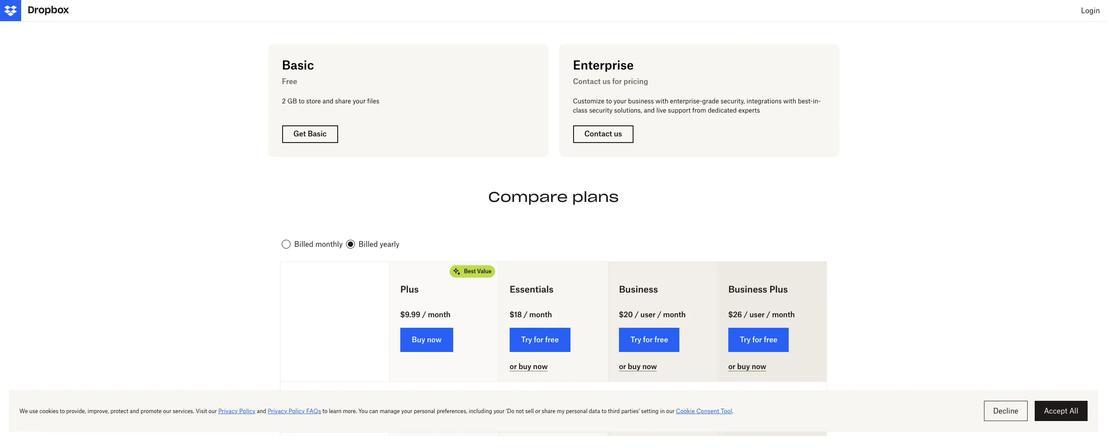 Task type: locate. For each thing, give the bounding box(es) containing it.
1 horizontal spatial buy
[[628, 363, 641, 372]]

try for free button down $20 / user / month
[[619, 328, 680, 353]]

2 billed from the left
[[359, 240, 378, 249]]

and
[[322, 98, 333, 105], [644, 107, 655, 114]]

try for 1st try for free button from the right
[[740, 336, 751, 345]]

plus up $26 / user / month
[[769, 284, 788, 295]]

1 billed from the left
[[294, 240, 313, 249]]

user right "$26"
[[749, 311, 765, 320]]

user
[[640, 311, 656, 320], [749, 311, 765, 320]]

2 gb to store and share your files
[[282, 98, 379, 105]]

2 horizontal spatial try
[[740, 336, 751, 345]]

billed
[[294, 240, 313, 249], [359, 240, 378, 249]]

0 horizontal spatial try for free button
[[510, 328, 570, 353]]

2 / from the left
[[524, 311, 528, 320]]

for down $26 / user / month
[[752, 336, 762, 345]]

buy for 2nd try for free button from right's the or buy now button
[[628, 363, 641, 372]]

5 / from the left
[[744, 311, 748, 320]]

0 horizontal spatial business
[[619, 284, 658, 295]]

contact
[[573, 77, 601, 86], [584, 130, 612, 139]]

2 with from the left
[[783, 98, 796, 105]]

1 try for free button from the left
[[510, 328, 570, 353]]

1 business from the left
[[619, 284, 658, 295]]

user for $20
[[640, 311, 656, 320]]

business
[[619, 284, 658, 295], [728, 284, 767, 295]]

1 horizontal spatial business
[[728, 284, 767, 295]]

solutions,
[[614, 107, 642, 114]]

3 try for free from the left
[[740, 336, 777, 345]]

now for 2nd try for free button from right's the or buy now button
[[642, 363, 657, 372]]

2 your from the left
[[614, 98, 626, 105]]

or buy now button for 1st try for free button from the right
[[728, 363, 766, 372]]

us down enterprise
[[602, 77, 611, 86]]

1 vertical spatial us
[[614, 130, 622, 139]]

login link
[[1074, 0, 1107, 21]]

2 horizontal spatial try for free button
[[728, 328, 789, 353]]

1 horizontal spatial plus
[[769, 284, 788, 295]]

1 horizontal spatial and
[[644, 107, 655, 114]]

0 horizontal spatial try for free
[[521, 336, 559, 345]]

try for free for 2nd try for free button from right's the or buy now button
[[630, 336, 668, 345]]

try for free down '$18 / month'
[[521, 336, 559, 345]]

user right $20
[[640, 311, 656, 320]]

buy now button
[[400, 328, 453, 353]]

or buy now
[[510, 363, 548, 372], [619, 363, 657, 372], [728, 363, 766, 372]]

2 or buy now from the left
[[619, 363, 657, 372]]

try for free
[[521, 336, 559, 345], [630, 336, 668, 345], [740, 336, 777, 345]]

with
[[656, 98, 668, 105], [783, 98, 796, 105]]

free down $26 / user / month
[[764, 336, 777, 345]]

2 horizontal spatial buy
[[737, 363, 750, 372]]

0 horizontal spatial plus
[[400, 284, 419, 295]]

enterprise-
[[670, 98, 702, 105]]

0 horizontal spatial or buy now button
[[510, 363, 548, 372]]

month
[[428, 311, 451, 320], [529, 311, 552, 320], [663, 311, 686, 320], [772, 311, 795, 320]]

0 horizontal spatial free
[[545, 336, 559, 345]]

buy for 1st try for free button from the right's the or buy now button
[[737, 363, 750, 372]]

plus
[[400, 284, 419, 295], [769, 284, 788, 295]]

2 buy from the left
[[628, 363, 641, 372]]

1 horizontal spatial or buy now button
[[619, 363, 657, 372]]

2 horizontal spatial or
[[728, 363, 735, 372]]

3 buy from the left
[[737, 363, 750, 372]]

yearly
[[380, 240, 400, 249]]

business up $20
[[619, 284, 658, 295]]

3 or buy now from the left
[[728, 363, 766, 372]]

3 or buy now button from the left
[[728, 363, 766, 372]]

dropbox core features
[[291, 389, 387, 400]]

billed left monthly
[[294, 240, 313, 249]]

1 your from the left
[[353, 98, 366, 105]]

0 horizontal spatial your
[[353, 98, 366, 105]]

2 business from the left
[[728, 284, 767, 295]]

share
[[335, 98, 351, 105]]

try for free down $26 / user / month
[[740, 336, 777, 345]]

free down $20 / user / month
[[654, 336, 668, 345]]

try
[[521, 336, 532, 345], [630, 336, 641, 345], [740, 336, 751, 345]]

$18 / month
[[510, 311, 552, 320]]

0 horizontal spatial or
[[510, 363, 517, 372]]

best
[[464, 268, 476, 275]]

buy
[[519, 363, 531, 372], [628, 363, 641, 372], [737, 363, 750, 372]]

1 / from the left
[[422, 311, 426, 320]]

try down '$18 / month'
[[521, 336, 532, 345]]

/ for $9.99
[[422, 311, 426, 320]]

1 horizontal spatial billed
[[359, 240, 378, 249]]

2 or from the left
[[619, 363, 626, 372]]

dropbox
[[291, 389, 328, 400]]

support
[[668, 107, 691, 114]]

1 horizontal spatial try for free button
[[619, 328, 680, 353]]

contact us
[[584, 130, 622, 139]]

0 horizontal spatial try
[[521, 336, 532, 345]]

0 vertical spatial and
[[322, 98, 333, 105]]

2 horizontal spatial or buy now button
[[728, 363, 766, 372]]

buy
[[412, 336, 425, 345]]

in-
[[813, 98, 821, 105]]

2 to from the left
[[606, 98, 612, 105]]

1 horizontal spatial try for free
[[630, 336, 668, 345]]

and right store at the top left of the page
[[322, 98, 333, 105]]

2
[[282, 98, 286, 105]]

2 free from the left
[[654, 336, 668, 345]]

2 user from the left
[[749, 311, 765, 320]]

free
[[282, 77, 297, 86]]

1 vertical spatial contact
[[584, 130, 612, 139]]

to right gb
[[299, 98, 304, 105]]

security,
[[721, 98, 745, 105]]

1 with from the left
[[656, 98, 668, 105]]

basic up free
[[282, 58, 314, 72]]

2 horizontal spatial try for free
[[740, 336, 777, 345]]

$26 / user / month
[[728, 311, 795, 320]]

0 horizontal spatial billed
[[294, 240, 313, 249]]

free
[[545, 336, 559, 345], [654, 336, 668, 345], [764, 336, 777, 345]]

or for 2nd try for free button from right's the or buy now button
[[619, 363, 626, 372]]

$18
[[510, 311, 522, 320]]

2 horizontal spatial or buy now
[[728, 363, 766, 372]]

us
[[602, 77, 611, 86], [614, 130, 622, 139]]

dedicated
[[708, 107, 737, 114]]

plus up $9.99
[[400, 284, 419, 295]]

billed left yearly in the bottom left of the page
[[359, 240, 378, 249]]

3 / from the left
[[635, 311, 639, 320]]

contact for contact us for pricing
[[573, 77, 601, 86]]

0 vertical spatial contact
[[573, 77, 601, 86]]

1 try for free from the left
[[521, 336, 559, 345]]

0 horizontal spatial with
[[656, 98, 668, 105]]

6 / from the left
[[766, 311, 770, 320]]

with left best-
[[783, 98, 796, 105]]

from
[[692, 107, 706, 114]]

2 try for free from the left
[[630, 336, 668, 345]]

1 user from the left
[[640, 311, 656, 320]]

1 horizontal spatial or buy now
[[619, 363, 657, 372]]

1 horizontal spatial your
[[614, 98, 626, 105]]

features
[[351, 389, 387, 400]]

to
[[299, 98, 304, 105], [606, 98, 612, 105]]

business for business
[[619, 284, 658, 295]]

for down $20 / user / month
[[643, 336, 653, 345]]

$9.99 / month
[[400, 311, 451, 320]]

and left live on the top
[[644, 107, 655, 114]]

try for free button down $26 / user / month
[[728, 328, 789, 353]]

try for free button down '$18 / month'
[[510, 328, 570, 353]]

your
[[353, 98, 366, 105], [614, 98, 626, 105]]

1 try from the left
[[521, 336, 532, 345]]

1 horizontal spatial or
[[619, 363, 626, 372]]

2 try from the left
[[630, 336, 641, 345]]

your up solutions,
[[614, 98, 626, 105]]

value
[[477, 268, 492, 275]]

for for 2nd try for free button from right
[[643, 336, 653, 345]]

try for free down $20 / user / month
[[630, 336, 668, 345]]

0 horizontal spatial to
[[299, 98, 304, 105]]

1 or buy now button from the left
[[510, 363, 548, 372]]

basic
[[282, 58, 314, 72], [308, 130, 327, 139]]

3 free from the left
[[764, 336, 777, 345]]

0 horizontal spatial user
[[640, 311, 656, 320]]

/
[[422, 311, 426, 320], [524, 311, 528, 320], [635, 311, 639, 320], [657, 311, 661, 320], [744, 311, 748, 320], [766, 311, 770, 320]]

try for free button
[[510, 328, 570, 353], [619, 328, 680, 353], [728, 328, 789, 353]]

customize
[[573, 98, 604, 105]]

/ for $20
[[635, 311, 639, 320]]

3 month from the left
[[663, 311, 686, 320]]

contact up customize on the right
[[573, 77, 601, 86]]

your left files
[[353, 98, 366, 105]]

1 horizontal spatial free
[[654, 336, 668, 345]]

business up "$26"
[[728, 284, 767, 295]]

1 month from the left
[[428, 311, 451, 320]]

compare
[[488, 188, 568, 206]]

now
[[427, 336, 442, 345], [533, 363, 548, 372], [642, 363, 657, 372], [752, 363, 766, 372]]

1 horizontal spatial try
[[630, 336, 641, 345]]

2 or buy now button from the left
[[619, 363, 657, 372]]

contact down security
[[584, 130, 612, 139]]

grade
[[702, 98, 719, 105]]

1 buy from the left
[[519, 363, 531, 372]]

to up security
[[606, 98, 612, 105]]

for down '$18 / month'
[[534, 336, 543, 345]]

1 or from the left
[[510, 363, 517, 372]]

2 horizontal spatial free
[[764, 336, 777, 345]]

0 vertical spatial us
[[602, 77, 611, 86]]

1 horizontal spatial user
[[749, 311, 765, 320]]

basic right get
[[308, 130, 327, 139]]

try for free for the or buy now button corresponding to 1st try for free button from left
[[521, 336, 559, 345]]

integrations
[[747, 98, 782, 105]]

or for the or buy now button corresponding to 1st try for free button from left
[[510, 363, 517, 372]]

free for 2nd try for free button from right
[[654, 336, 668, 345]]

1 horizontal spatial with
[[783, 98, 796, 105]]

with up live on the top
[[656, 98, 668, 105]]

or buy now button
[[510, 363, 548, 372], [619, 363, 657, 372], [728, 363, 766, 372]]

free down '$18 / month'
[[545, 336, 559, 345]]

/ for $18
[[524, 311, 528, 320]]

your inside customize to your business with enterprise-grade security, integrations with best-in- class security solutions, and live support from dedicated experts
[[614, 98, 626, 105]]

or buy now button for 2nd try for free button from right
[[619, 363, 657, 372]]

files
[[367, 98, 379, 105]]

1 free from the left
[[545, 336, 559, 345]]

3+
[[650, 417, 658, 424]]

us down solutions,
[[614, 130, 622, 139]]

None radio
[[280, 238, 344, 252], [344, 238, 401, 252], [280, 238, 344, 252], [344, 238, 401, 252]]

user for $26
[[749, 311, 765, 320]]

or
[[510, 363, 517, 372], [619, 363, 626, 372], [728, 363, 735, 372]]

3 try from the left
[[740, 336, 751, 345]]

essentials
[[510, 284, 554, 295]]

0 horizontal spatial or buy now
[[510, 363, 548, 372]]

us for contact us
[[614, 130, 622, 139]]

3 or from the left
[[728, 363, 735, 372]]

1 horizontal spatial us
[[614, 130, 622, 139]]

for
[[612, 77, 622, 86], [534, 336, 543, 345], [643, 336, 653, 345], [752, 336, 762, 345]]

business for business plus
[[728, 284, 767, 295]]

1 vertical spatial and
[[644, 107, 655, 114]]

try down "$26"
[[740, 336, 751, 345]]

0 horizontal spatial buy
[[519, 363, 531, 372]]

monthly
[[315, 240, 343, 249]]

0 horizontal spatial us
[[602, 77, 611, 86]]

customize to your business with enterprise-grade security, integrations with best-in- class security solutions, and live support from dedicated experts
[[573, 98, 821, 114]]

try down $20
[[630, 336, 641, 345]]

1 horizontal spatial to
[[606, 98, 612, 105]]

for for 1st try for free button from the right
[[752, 336, 762, 345]]



Task type: describe. For each thing, give the bounding box(es) containing it.
login
[[1081, 6, 1100, 15]]

to inside customize to your business with enterprise-grade security, integrations with best-in- class security solutions, and live support from dedicated experts
[[606, 98, 612, 105]]

$20 / user / month
[[619, 311, 686, 320]]

pricing
[[624, 77, 648, 86]]

store
[[306, 98, 321, 105]]

business
[[628, 98, 654, 105]]

/ for $26
[[744, 311, 748, 320]]

3 try for free button from the left
[[728, 328, 789, 353]]

free for 1st try for free button from left
[[545, 336, 559, 345]]

now inside "button"
[[427, 336, 442, 345]]

3+ users
[[650, 417, 675, 424]]

1 to from the left
[[299, 98, 304, 105]]

billed for billed monthly
[[294, 240, 313, 249]]

class
[[573, 107, 588, 114]]

security
[[589, 107, 613, 114]]

billed monthly
[[294, 240, 343, 249]]

or buy now button for 1st try for free button from left
[[510, 363, 548, 372]]

contact for contact us
[[584, 130, 612, 139]]

$9.99
[[400, 311, 420, 320]]

buy for the or buy now button corresponding to 1st try for free button from left
[[519, 363, 531, 372]]

free for 1st try for free button from the right
[[764, 336, 777, 345]]

try for 2nd try for free button from right
[[630, 336, 641, 345]]

$26
[[728, 311, 742, 320]]

for left pricing
[[612, 77, 622, 86]]

for for 1st try for free button from left
[[534, 336, 543, 345]]

contact us link
[[573, 126, 633, 143]]

0 horizontal spatial and
[[322, 98, 333, 105]]

billed yearly
[[359, 240, 400, 249]]

best-
[[798, 98, 813, 105]]

now for 1st try for free button from the right's the or buy now button
[[752, 363, 766, 372]]

try for 1st try for free button from left
[[521, 336, 532, 345]]

live
[[656, 107, 666, 114]]

1 vertical spatial basic
[[308, 130, 327, 139]]

try for free for 1st try for free button from the right's the or buy now button
[[740, 336, 777, 345]]

get
[[293, 130, 306, 139]]

contact us for pricing
[[573, 77, 648, 86]]

core
[[330, 389, 349, 400]]

4 / from the left
[[657, 311, 661, 320]]

plans
[[572, 188, 619, 206]]

compare plans
[[488, 188, 619, 206]]

get basic link
[[282, 126, 338, 143]]

1 plus from the left
[[400, 284, 419, 295]]

now for the or buy now button corresponding to 1st try for free button from left
[[533, 363, 548, 372]]

users
[[660, 417, 675, 424]]

and inside customize to your business with enterprise-grade security, integrations with best-in- class security solutions, and live support from dedicated experts
[[644, 107, 655, 114]]

2 try for free button from the left
[[619, 328, 680, 353]]

best value
[[464, 268, 492, 275]]

or for 1st try for free button from the right's the or buy now button
[[728, 363, 735, 372]]

enterprise
[[573, 58, 634, 72]]

$20
[[619, 311, 633, 320]]

billed for billed yearly
[[359, 240, 378, 249]]

business plus
[[728, 284, 788, 295]]

2 month from the left
[[529, 311, 552, 320]]

gb
[[287, 98, 297, 105]]

1 or buy now from the left
[[510, 363, 548, 372]]

experts
[[738, 107, 760, 114]]

2 plus from the left
[[769, 284, 788, 295]]

0 vertical spatial basic
[[282, 58, 314, 72]]

4 month from the left
[[772, 311, 795, 320]]

us for contact us for pricing
[[602, 77, 611, 86]]

buy now
[[412, 336, 442, 345]]

get basic
[[293, 130, 327, 139]]



Task type: vqa. For each thing, say whether or not it's contained in the screenshot.
/ Contents LIST
no



